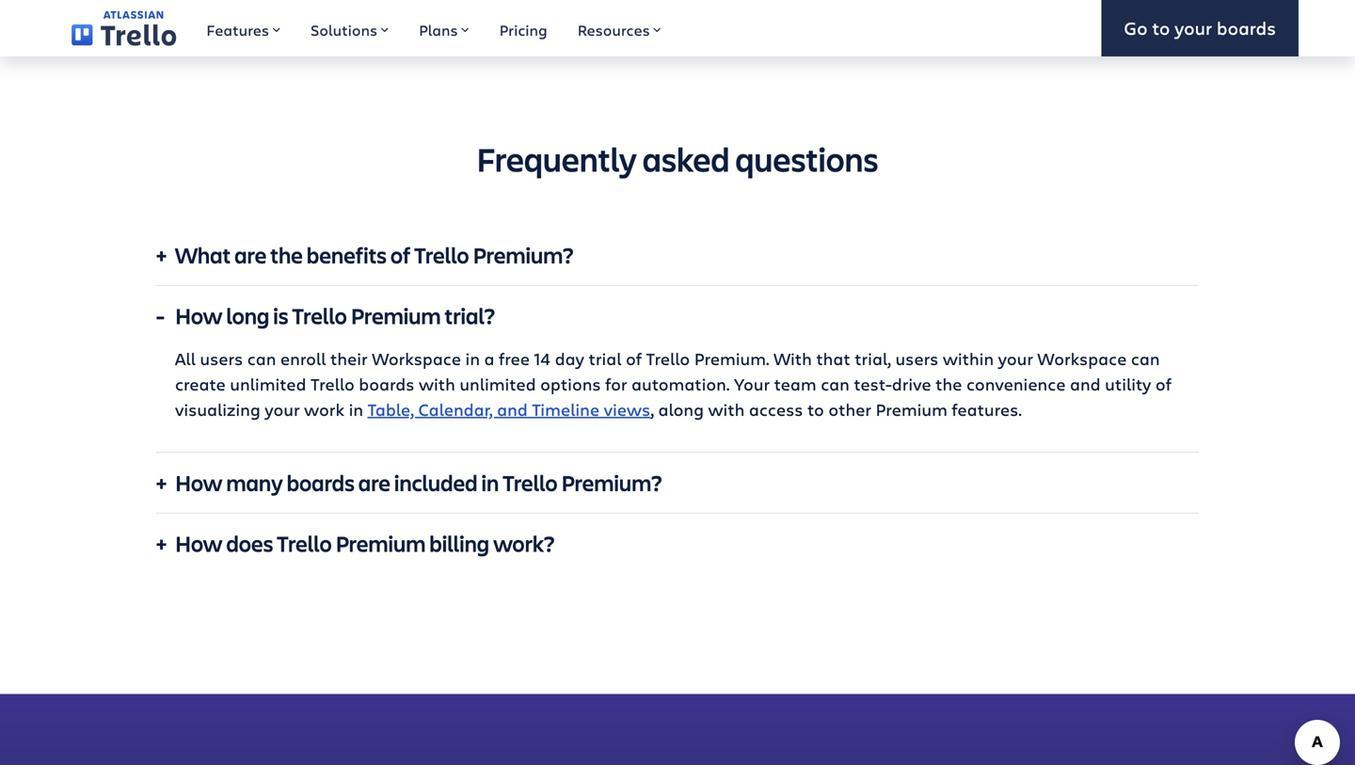 Task type: locate. For each thing, give the bounding box(es) containing it.
1 horizontal spatial in
[[465, 347, 480, 370]]

2 vertical spatial your
[[265, 398, 300, 421]]

workspace
[[372, 347, 461, 370], [1038, 347, 1127, 370]]

in right work
[[349, 398, 363, 421]]

features.
[[952, 398, 1022, 421]]

0 vertical spatial how
[[175, 301, 222, 330]]

access
[[749, 398, 803, 421]]

1 vertical spatial how
[[175, 468, 222, 497]]

+
[[156, 240, 167, 270], [156, 468, 167, 497], [156, 528, 167, 558]]

users up create on the left of page
[[200, 347, 243, 370]]

1 vertical spatial your
[[998, 347, 1033, 370]]

0 horizontal spatial boards
[[287, 468, 355, 497]]

workspace up the table,
[[372, 347, 461, 370]]

work?
[[493, 528, 555, 558]]

0 horizontal spatial of
[[390, 240, 411, 270]]

and
[[1070, 373, 1101, 395], [497, 398, 528, 421]]

1 vertical spatial with
[[708, 398, 745, 421]]

does
[[226, 528, 273, 558]]

2 + from the top
[[156, 468, 167, 497]]

day
[[555, 347, 584, 370]]

with down your
[[708, 398, 745, 421]]

premium down + how many boards are included in trello premium?
[[336, 528, 426, 558]]

2 users from the left
[[895, 347, 939, 370]]

premium for how long is trello premium trial?
[[351, 301, 441, 330]]

0 vertical spatial in
[[465, 347, 480, 370]]

2 horizontal spatial boards
[[1217, 16, 1276, 40]]

frequently
[[477, 137, 637, 181]]

trello
[[414, 240, 469, 270], [292, 301, 347, 330], [646, 347, 690, 370], [311, 373, 355, 395], [503, 468, 558, 497], [277, 528, 332, 558]]

automation.
[[631, 373, 730, 395]]

how long is trello premium trial?
[[175, 301, 495, 330]]

1 vertical spatial premium?
[[561, 468, 662, 497]]

questions
[[735, 137, 878, 181]]

+ left what
[[156, 240, 167, 270]]

within
[[943, 347, 994, 370]]

to down team
[[807, 398, 824, 421]]

premium up their
[[351, 301, 441, 330]]

their
[[330, 347, 368, 370]]

0 vertical spatial +
[[156, 240, 167, 270]]

trello right is
[[292, 301, 347, 330]]

1 horizontal spatial workspace
[[1038, 347, 1127, 370]]

3 + from the top
[[156, 528, 167, 558]]

users up 'drive'
[[895, 347, 939, 370]]

trial
[[589, 347, 622, 370]]

of right the utility
[[1156, 373, 1171, 395]]

1 horizontal spatial your
[[998, 347, 1033, 370]]

0 vertical spatial the
[[270, 240, 303, 270]]

how
[[175, 301, 222, 330], [175, 468, 222, 497], [175, 528, 222, 558]]

to right go
[[1152, 16, 1170, 40]]

1 vertical spatial are
[[358, 468, 391, 497]]

+ left does
[[156, 528, 167, 558]]

-
[[156, 301, 164, 330]]

utility
[[1105, 373, 1151, 395]]

0 vertical spatial to
[[1152, 16, 1170, 40]]

your up "convenience"
[[998, 347, 1033, 370]]

1 users from the left
[[200, 347, 243, 370]]

the
[[270, 240, 303, 270], [936, 373, 962, 395]]

in right the "included"
[[481, 468, 499, 497]]

1 + from the top
[[156, 240, 167, 270]]

your right go
[[1175, 16, 1212, 40]]

how left many
[[175, 468, 222, 497]]

and left the utility
[[1070, 373, 1101, 395]]

users
[[200, 347, 243, 370], [895, 347, 939, 370]]

0 vertical spatial boards
[[1217, 16, 1276, 40]]

of right trial
[[626, 347, 642, 370]]

2 vertical spatial boards
[[287, 468, 355, 497]]

1 horizontal spatial users
[[895, 347, 939, 370]]

go to your boards
[[1124, 16, 1276, 40]]

work
[[304, 398, 344, 421]]

of
[[390, 240, 411, 270], [626, 347, 642, 370], [1156, 373, 1171, 395]]

premium.
[[694, 347, 769, 370]]

1 horizontal spatial boards
[[359, 373, 414, 395]]

are left the "included"
[[358, 468, 391, 497]]

boards for your
[[1217, 16, 1276, 40]]

0 horizontal spatial unlimited
[[230, 373, 306, 395]]

in
[[465, 347, 480, 370], [349, 398, 363, 421], [481, 468, 499, 497]]

your left work
[[265, 398, 300, 421]]

+ how many boards are included in trello premium?
[[156, 468, 662, 497]]

2 vertical spatial premium
[[336, 528, 426, 558]]

can
[[247, 347, 276, 370], [1131, 347, 1160, 370], [821, 373, 850, 395]]

+ for + what are the benefits of trello premium?
[[156, 240, 167, 270]]

0 vertical spatial your
[[1175, 16, 1212, 40]]

to
[[1152, 16, 1170, 40], [807, 398, 824, 421]]

pricing
[[499, 20, 547, 40]]

1 workspace from the left
[[372, 347, 461, 370]]

2 vertical spatial in
[[481, 468, 499, 497]]

can down that
[[821, 373, 850, 395]]

0 horizontal spatial can
[[247, 347, 276, 370]]

1 vertical spatial boards
[[359, 373, 414, 395]]

features
[[206, 20, 269, 40]]

trial?
[[445, 301, 495, 330]]

14
[[534, 347, 551, 370]]

table,
[[368, 398, 414, 421]]

1 horizontal spatial and
[[1070, 373, 1101, 395]]

1 horizontal spatial the
[[936, 373, 962, 395]]

1 vertical spatial of
[[626, 347, 642, 370]]

your
[[1175, 16, 1212, 40], [998, 347, 1033, 370], [265, 398, 300, 421]]

and down 'free' at the left top of page
[[497, 398, 528, 421]]

0 horizontal spatial to
[[807, 398, 824, 421]]

are
[[234, 240, 267, 270], [358, 468, 391, 497]]

0 horizontal spatial and
[[497, 398, 528, 421]]

3 how from the top
[[175, 528, 222, 558]]

with up the calendar,
[[419, 373, 455, 395]]

2 vertical spatial +
[[156, 528, 167, 558]]

in for workspace
[[465, 347, 480, 370]]

2 how from the top
[[175, 468, 222, 497]]

0 vertical spatial and
[[1070, 373, 1101, 395]]

premium down 'drive'
[[876, 398, 948, 421]]

asked
[[642, 137, 730, 181]]

premium for + how does trello premium billing work?
[[336, 528, 426, 558]]

1 vertical spatial and
[[497, 398, 528, 421]]

boards for many
[[287, 468, 355, 497]]

trial,
[[855, 347, 891, 370]]

premium? up trial?
[[473, 240, 574, 270]]

the left the benefits at the top
[[270, 240, 303, 270]]

1 horizontal spatial are
[[358, 468, 391, 497]]

of right the benefits at the top
[[390, 240, 411, 270]]

drive
[[892, 373, 931, 395]]

the down the within
[[936, 373, 962, 395]]

premium
[[351, 301, 441, 330], [876, 398, 948, 421], [336, 528, 426, 558]]

0 horizontal spatial in
[[349, 398, 363, 421]]

can up the utility
[[1131, 347, 1160, 370]]

pricing link
[[484, 0, 563, 56]]

features button
[[191, 0, 295, 56]]

0 horizontal spatial users
[[200, 347, 243, 370]]

unlimited down a at the top
[[460, 373, 536, 395]]

all
[[175, 347, 196, 370]]

unlimited
[[230, 373, 306, 395], [460, 373, 536, 395]]

boards
[[1217, 16, 1276, 40], [359, 373, 414, 395], [287, 468, 355, 497]]

+ left many
[[156, 468, 167, 497]]

2 horizontal spatial in
[[481, 468, 499, 497]]

with
[[419, 373, 455, 395], [708, 398, 745, 421]]

1 how from the top
[[175, 301, 222, 330]]

are right what
[[234, 240, 267, 270]]

in left a at the top
[[465, 347, 480, 370]]

team
[[774, 373, 817, 395]]

how right -
[[175, 301, 222, 330]]

1 vertical spatial the
[[936, 373, 962, 395]]

how left does
[[175, 528, 222, 558]]

0 vertical spatial are
[[234, 240, 267, 270]]

0 horizontal spatial workspace
[[372, 347, 461, 370]]

1 vertical spatial in
[[349, 398, 363, 421]]

billing
[[429, 528, 489, 558]]

plans
[[419, 20, 458, 40]]

unlimited down enroll on the left
[[230, 373, 306, 395]]

1 horizontal spatial unlimited
[[460, 373, 536, 395]]

2 vertical spatial how
[[175, 528, 222, 558]]

+ how does trello premium billing work?
[[156, 528, 555, 558]]

0 vertical spatial with
[[419, 373, 455, 395]]

0 vertical spatial premium
[[351, 301, 441, 330]]

premium?
[[473, 240, 574, 270], [561, 468, 662, 497]]

workspace up the utility
[[1038, 347, 1127, 370]]

in for included
[[481, 468, 499, 497]]

1 vertical spatial +
[[156, 468, 167, 497]]

2 horizontal spatial of
[[1156, 373, 1171, 395]]

can left enroll on the left
[[247, 347, 276, 370]]

with
[[774, 347, 812, 370]]

1 unlimited from the left
[[230, 373, 306, 395]]

0 horizontal spatial with
[[419, 373, 455, 395]]

premium? down 'views'
[[561, 468, 662, 497]]



Task type: describe. For each thing, give the bounding box(es) containing it.
plans button
[[404, 0, 484, 56]]

many
[[226, 468, 283, 497]]

0 horizontal spatial the
[[270, 240, 303, 270]]

timeline
[[532, 398, 600, 421]]

benefits
[[307, 240, 387, 270]]

for
[[605, 373, 627, 395]]

1 horizontal spatial of
[[626, 347, 642, 370]]

0 vertical spatial of
[[390, 240, 411, 270]]

solutions
[[311, 20, 377, 40]]

0 horizontal spatial are
[[234, 240, 267, 270]]

your
[[734, 373, 770, 395]]

calendar,
[[418, 398, 493, 421]]

trello up automation.
[[646, 347, 690, 370]]

trello up "work?"
[[503, 468, 558, 497]]

with inside "all users can enroll their workspace in a free 14 day trial of trello premium. with that trial, users within your workspace can create unlimited trello boards with unlimited options for automation. your team can test-drive the convenience and utility of visualizing your work in"
[[419, 373, 455, 395]]

+ what are the benefits of trello premium?
[[156, 240, 574, 270]]

go
[[1124, 16, 1148, 40]]

resources
[[578, 20, 650, 40]]

resources button
[[563, 0, 676, 56]]

2 horizontal spatial your
[[1175, 16, 1212, 40]]

along
[[658, 398, 704, 421]]

how for how does trello premium billing work?
[[175, 528, 222, 558]]

atlassian trello image
[[72, 11, 176, 46]]

included
[[394, 468, 478, 497]]

2 workspace from the left
[[1038, 347, 1127, 370]]

go to your boards link
[[1101, 0, 1299, 56]]

+ for + how many boards are included in trello premium?
[[156, 468, 167, 497]]

solutions button
[[295, 0, 404, 56]]

views
[[604, 398, 650, 421]]

test-
[[854, 373, 892, 395]]

trello up work
[[311, 373, 355, 395]]

all users can enroll their workspace in a free 14 day trial of trello premium. with that trial, users within your workspace can create unlimited trello boards with unlimited options for automation. your team can test-drive the convenience and utility of visualizing your work in
[[175, 347, 1171, 421]]

1 vertical spatial premium
[[876, 398, 948, 421]]

1 horizontal spatial can
[[821, 373, 850, 395]]

that
[[816, 347, 850, 370]]

boards inside "all users can enroll their workspace in a free 14 day trial of trello premium. with that trial, users within your workspace can create unlimited trello boards with unlimited options for automation. your team can test-drive the convenience and utility of visualizing your work in"
[[359, 373, 414, 395]]

table, calendar, and timeline views link
[[368, 398, 650, 421]]

2 unlimited from the left
[[460, 373, 536, 395]]

create
[[175, 373, 226, 395]]

what
[[175, 240, 231, 270]]

+ for + how does trello premium billing work?
[[156, 528, 167, 558]]

and inside "all users can enroll their workspace in a free 14 day trial of trello premium. with that trial, users within your workspace can create unlimited trello boards with unlimited options for automation. your team can test-drive the convenience and utility of visualizing your work in"
[[1070, 373, 1101, 395]]

table, calendar, and timeline views , along with access to other premium features.
[[368, 398, 1022, 421]]

1 vertical spatial to
[[807, 398, 824, 421]]

2 vertical spatial of
[[1156, 373, 1171, 395]]

,
[[650, 398, 654, 421]]

frequently asked questions
[[477, 137, 878, 181]]

other
[[828, 398, 871, 421]]

trello up trial?
[[414, 240, 469, 270]]

1 horizontal spatial with
[[708, 398, 745, 421]]

long
[[226, 301, 269, 330]]

how for how many boards are included in trello premium?
[[175, 468, 222, 497]]

a
[[484, 347, 495, 370]]

free
[[499, 347, 530, 370]]

the inside "all users can enroll their workspace in a free 14 day trial of trello premium. with that trial, users within your workspace can create unlimited trello boards with unlimited options for automation. your team can test-drive the convenience and utility of visualizing your work in"
[[936, 373, 962, 395]]

trello right does
[[277, 528, 332, 558]]

2 horizontal spatial can
[[1131, 347, 1160, 370]]

convenience
[[966, 373, 1066, 395]]

is
[[273, 301, 288, 330]]

visualizing
[[175, 398, 260, 421]]

0 vertical spatial premium?
[[473, 240, 574, 270]]

0 horizontal spatial your
[[265, 398, 300, 421]]

enroll
[[280, 347, 326, 370]]

1 horizontal spatial to
[[1152, 16, 1170, 40]]

options
[[540, 373, 601, 395]]



Task type: vqa. For each thing, say whether or not it's contained in the screenshot.
+ What are the benefits of Trello Premium?
yes



